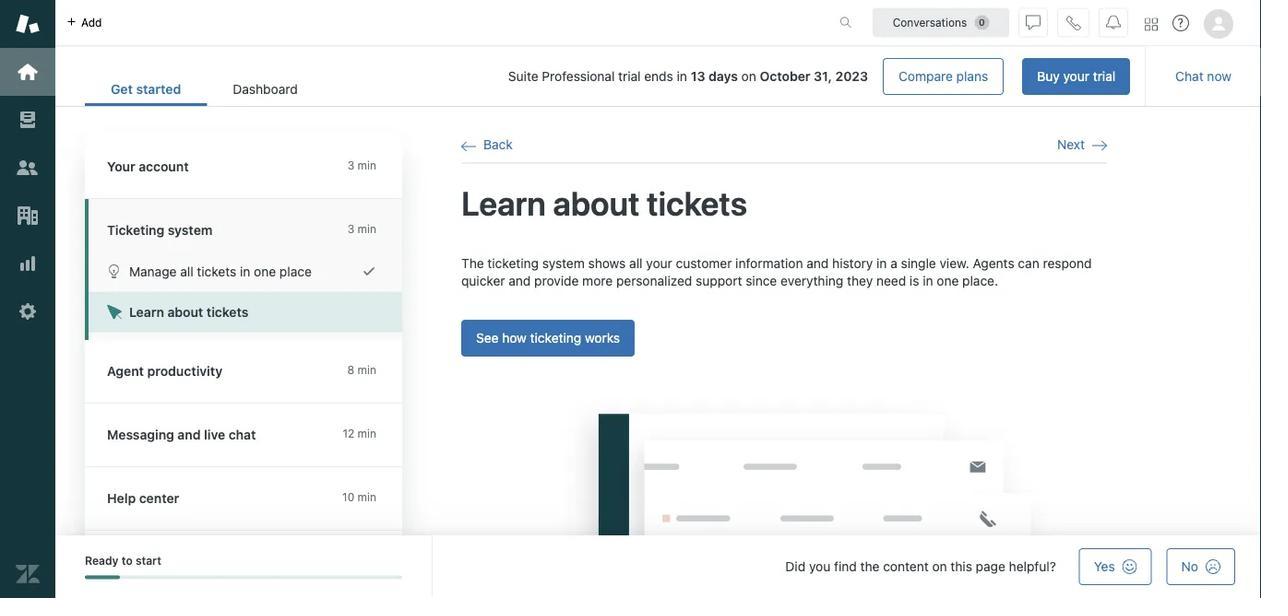 Task type: locate. For each thing, give the bounding box(es) containing it.
0 vertical spatial learn about tickets
[[461, 183, 748, 223]]

provide
[[534, 274, 579, 289]]

shows
[[588, 256, 626, 271]]

1 vertical spatial system
[[542, 256, 585, 271]]

learn about tickets
[[461, 183, 748, 223], [129, 305, 249, 320]]

dashboard tab
[[207, 72, 324, 106]]

0 vertical spatial your
[[1064, 69, 1090, 84]]

the
[[861, 560, 880, 575]]

tickets inside learn about tickets button
[[207, 305, 249, 320]]

agent productivity
[[107, 364, 223, 379]]

0 vertical spatial on
[[742, 69, 757, 84]]

13
[[691, 69, 706, 84]]

all
[[630, 256, 643, 271], [180, 264, 193, 279]]

helpful?
[[1009, 560, 1056, 575]]

1 vertical spatial 3 min
[[348, 223, 377, 236]]

1 horizontal spatial your
[[1064, 69, 1090, 84]]

0 vertical spatial and
[[807, 256, 829, 271]]

help
[[107, 491, 136, 507]]

this
[[951, 560, 973, 575]]

content-title region
[[461, 182, 1107, 225]]

section containing compare plans
[[338, 58, 1131, 95]]

learn about tickets up shows
[[461, 183, 748, 223]]

0 vertical spatial system
[[168, 223, 213, 238]]

3 inside ticketing system heading
[[348, 223, 355, 236]]

min for messaging and live chat
[[358, 428, 377, 441]]

8
[[348, 364, 355, 377]]

ticketing
[[488, 256, 539, 271], [530, 331, 582, 346]]

1 3 min from the top
[[348, 159, 377, 172]]

next
[[1058, 137, 1085, 152]]

tickets for learn about tickets button
[[207, 305, 249, 320]]

31,
[[814, 69, 832, 84]]

learn about tickets down manage all tickets in one place
[[129, 305, 249, 320]]

in left 13
[[677, 69, 687, 84]]

all up the personalized
[[630, 256, 643, 271]]

zendesk products image
[[1145, 18, 1158, 31]]

chat
[[1176, 69, 1204, 84]]

about up shows
[[553, 183, 640, 223]]

1 vertical spatial learn
[[129, 305, 164, 320]]

tickets up learn about tickets button
[[197, 264, 237, 279]]

2 trial from the left
[[618, 69, 641, 84]]

back button
[[461, 137, 513, 153]]

system up provide
[[542, 256, 585, 271]]

0 horizontal spatial learn
[[129, 305, 164, 320]]

12
[[343, 428, 355, 441]]

your inside button
[[1064, 69, 1090, 84]]

1 vertical spatial 3
[[348, 223, 355, 236]]

1 horizontal spatial all
[[630, 256, 643, 271]]

ticketing inside the ticketing system shows all your customer information and history in a single view. agents can respond quicker and provide more personalized support since everything they need is in one place.
[[488, 256, 539, 271]]

progress-bar progress bar
[[85, 576, 402, 580]]

0 horizontal spatial on
[[742, 69, 757, 84]]

to
[[122, 555, 133, 568]]

plans
[[957, 69, 989, 84]]

1 horizontal spatial and
[[509, 274, 531, 289]]

0 vertical spatial 3
[[348, 159, 355, 172]]

chat now
[[1176, 69, 1232, 84]]

one inside manage all tickets in one place button
[[254, 264, 276, 279]]

tickets inside content-title region
[[647, 183, 748, 223]]

zendesk support image
[[16, 12, 40, 36]]

3 min inside ticketing system heading
[[348, 223, 377, 236]]

and left live
[[178, 428, 201, 443]]

system inside heading
[[168, 223, 213, 238]]

ends
[[644, 69, 674, 84]]

conversations
[[893, 16, 967, 29]]

your inside the ticketing system shows all your customer information and history in a single view. agents can respond quicker and provide more personalized support since everything they need is in one place.
[[646, 256, 673, 271]]

back
[[484, 137, 513, 152]]

about inside content-title region
[[553, 183, 640, 223]]

1 vertical spatial ticketing
[[530, 331, 582, 346]]

place.
[[963, 274, 999, 289]]

3 min for your account
[[348, 159, 377, 172]]

system inside the ticketing system shows all your customer information and history in a single view. agents can respond quicker and provide more personalized support since everything they need is in one place.
[[542, 256, 585, 271]]

region
[[461, 254, 1107, 599]]

did
[[786, 560, 806, 575]]

view.
[[940, 256, 970, 271]]

3 min from the top
[[358, 364, 377, 377]]

trial inside button
[[1093, 69, 1116, 84]]

2 horizontal spatial and
[[807, 256, 829, 271]]

get help image
[[1173, 15, 1190, 31]]

5 min from the top
[[358, 491, 377, 504]]

page
[[976, 560, 1006, 575]]

2 vertical spatial and
[[178, 428, 201, 443]]

ticketing
[[107, 223, 164, 238]]

help center
[[107, 491, 179, 507]]

and right quicker
[[509, 274, 531, 289]]

views image
[[16, 108, 40, 132]]

2 3 min from the top
[[348, 223, 377, 236]]

all right manage
[[180, 264, 193, 279]]

one down view.
[[937, 274, 959, 289]]

notifications image
[[1107, 15, 1121, 30]]

next button
[[1058, 137, 1107, 153]]

2 3 from the top
[[348, 223, 355, 236]]

yes
[[1094, 560, 1115, 575]]

0 vertical spatial ticketing
[[488, 256, 539, 271]]

works
[[585, 331, 620, 346]]

on left this
[[933, 560, 947, 575]]

messaging and live chat
[[107, 428, 256, 443]]

ticketing inside button
[[530, 331, 582, 346]]

about down manage
[[167, 305, 203, 320]]

on inside 'section'
[[742, 69, 757, 84]]

tab list
[[85, 72, 324, 106]]

your right buy
[[1064, 69, 1090, 84]]

trial left ends
[[618, 69, 641, 84]]

0 horizontal spatial learn about tickets
[[129, 305, 249, 320]]

in
[[677, 69, 687, 84], [877, 256, 887, 271], [240, 264, 250, 279], [923, 274, 934, 289]]

1 vertical spatial learn about tickets
[[129, 305, 249, 320]]

and
[[807, 256, 829, 271], [509, 274, 531, 289], [178, 428, 201, 443]]

0 vertical spatial learn
[[461, 183, 546, 223]]

support
[[696, 274, 742, 289]]

conversations button
[[873, 8, 1010, 37]]

history
[[833, 256, 873, 271]]

tickets
[[647, 183, 748, 223], [197, 264, 237, 279], [207, 305, 249, 320]]

now
[[1208, 69, 1232, 84]]

organizations image
[[16, 204, 40, 228]]

1 min from the top
[[358, 159, 377, 172]]

1 horizontal spatial system
[[542, 256, 585, 271]]

2 vertical spatial tickets
[[207, 305, 249, 320]]

in inside 'section'
[[677, 69, 687, 84]]

trial for your
[[1093, 69, 1116, 84]]

0 horizontal spatial system
[[168, 223, 213, 238]]

1 vertical spatial about
[[167, 305, 203, 320]]

system up manage all tickets in one place
[[168, 223, 213, 238]]

1 horizontal spatial on
[[933, 560, 947, 575]]

main element
[[0, 0, 55, 599]]

they
[[847, 274, 873, 289]]

account
[[139, 159, 189, 174]]

ticketing up quicker
[[488, 256, 539, 271]]

learn
[[461, 183, 546, 223], [129, 305, 164, 320]]

10 min
[[342, 491, 377, 504]]

min
[[358, 159, 377, 172], [358, 223, 377, 236], [358, 364, 377, 377], [358, 428, 377, 441], [358, 491, 377, 504]]

3 for system
[[348, 223, 355, 236]]

1 trial from the left
[[1093, 69, 1116, 84]]

learn about tickets inside content-title region
[[461, 183, 748, 223]]

in up learn about tickets button
[[240, 264, 250, 279]]

1 vertical spatial tickets
[[197, 264, 237, 279]]

tickets down manage all tickets in one place
[[207, 305, 249, 320]]

1 vertical spatial on
[[933, 560, 947, 575]]

1 horizontal spatial trial
[[1093, 69, 1116, 84]]

chat
[[229, 428, 256, 443]]

section
[[338, 58, 1131, 95]]

ticketing right how
[[530, 331, 582, 346]]

is
[[910, 274, 920, 289]]

trial
[[1093, 69, 1116, 84], [618, 69, 641, 84]]

one inside the ticketing system shows all your customer information and history in a single view. agents can respond quicker and provide more personalized support since everything they need is in one place.
[[937, 274, 959, 289]]

tickets up customer
[[647, 183, 748, 223]]

0 vertical spatial tickets
[[647, 183, 748, 223]]

0 vertical spatial 3 min
[[348, 159, 377, 172]]

1 vertical spatial your
[[646, 256, 673, 271]]

about
[[553, 183, 640, 223], [167, 305, 203, 320]]

system
[[168, 223, 213, 238], [542, 256, 585, 271]]

on
[[742, 69, 757, 84], [933, 560, 947, 575]]

on right days
[[742, 69, 757, 84]]

0 horizontal spatial trial
[[618, 69, 641, 84]]

your up the personalized
[[646, 256, 673, 271]]

get started
[[111, 82, 181, 97]]

1 horizontal spatial one
[[937, 274, 959, 289]]

footer
[[55, 536, 1262, 599]]

professional
[[542, 69, 615, 84]]

min inside ticketing system heading
[[358, 223, 377, 236]]

add button
[[55, 0, 113, 45]]

tickets inside manage all tickets in one place button
[[197, 264, 237, 279]]

1 horizontal spatial about
[[553, 183, 640, 223]]

1 horizontal spatial learn
[[461, 183, 546, 223]]

0 vertical spatial about
[[553, 183, 640, 223]]

in left a
[[877, 256, 887, 271]]

learn down manage
[[129, 305, 164, 320]]

0 horizontal spatial all
[[180, 264, 193, 279]]

0 horizontal spatial about
[[167, 305, 203, 320]]

customer
[[676, 256, 732, 271]]

productivity
[[147, 364, 223, 379]]

buy your trial
[[1038, 69, 1116, 84]]

1 3 from the top
[[348, 159, 355, 172]]

4 min from the top
[[358, 428, 377, 441]]

buy
[[1038, 69, 1060, 84]]

1 horizontal spatial learn about tickets
[[461, 183, 748, 223]]

10
[[342, 491, 355, 504]]

0 horizontal spatial your
[[646, 256, 673, 271]]

the ticketing system shows all your customer information and history in a single view. agents can respond quicker and provide more personalized support since everything they need is in one place.
[[461, 256, 1092, 289]]

and up everything
[[807, 256, 829, 271]]

ticketing system heading
[[85, 199, 402, 251]]

2 min from the top
[[358, 223, 377, 236]]

one left place on the left top
[[254, 264, 276, 279]]

learn down back
[[461, 183, 546, 223]]

your
[[1064, 69, 1090, 84], [646, 256, 673, 271]]

0 horizontal spatial one
[[254, 264, 276, 279]]

trial down notifications image
[[1093, 69, 1116, 84]]



Task type: vqa. For each thing, say whether or not it's contained in the screenshot.
No Button
yes



Task type: describe. For each thing, give the bounding box(es) containing it.
single
[[901, 256, 936, 271]]

find
[[834, 560, 857, 575]]

zendesk image
[[16, 563, 40, 587]]

a
[[891, 256, 898, 271]]

October 31, 2023 text field
[[760, 69, 868, 84]]

learn inside button
[[129, 305, 164, 320]]

0 horizontal spatial and
[[178, 428, 201, 443]]

min for ticketing system
[[358, 223, 377, 236]]

yes button
[[1080, 549, 1152, 586]]

messaging
[[107, 428, 174, 443]]

admin image
[[16, 300, 40, 324]]

your
[[107, 159, 135, 174]]

get
[[111, 82, 133, 97]]

progress bar image
[[85, 576, 120, 580]]

started
[[136, 82, 181, 97]]

tickets for manage all tickets in one place button
[[197, 264, 237, 279]]

days
[[709, 69, 738, 84]]

no button
[[1167, 549, 1236, 586]]

on inside footer
[[933, 560, 947, 575]]

see
[[476, 331, 499, 346]]

learn inside content-title region
[[461, 183, 546, 223]]

agent
[[107, 364, 144, 379]]

reporting image
[[16, 252, 40, 276]]

see how ticketing works button
[[461, 320, 635, 357]]

chat now button
[[1161, 58, 1247, 95]]

no
[[1182, 560, 1199, 575]]

tab list containing get started
[[85, 72, 324, 106]]

start
[[136, 555, 161, 568]]

all inside the ticketing system shows all your customer information and history in a single view. agents can respond quicker and provide more personalized support since everything they need is in one place.
[[630, 256, 643, 271]]

12 min
[[343, 428, 377, 441]]

dashboard
[[233, 82, 298, 97]]

buy your trial button
[[1023, 58, 1131, 95]]

the
[[461, 256, 484, 271]]

1 vertical spatial and
[[509, 274, 531, 289]]

ticketing system
[[107, 223, 213, 238]]

3 min for ticketing system
[[348, 223, 377, 236]]

learn about tickets inside button
[[129, 305, 249, 320]]

2023
[[836, 69, 868, 84]]

content
[[883, 560, 929, 575]]

suite professional trial ends in 13 days on october 31, 2023
[[508, 69, 868, 84]]

suite
[[508, 69, 539, 84]]

min for your account
[[358, 159, 377, 172]]

information
[[736, 256, 803, 271]]

can
[[1018, 256, 1040, 271]]

region containing the ticketing system shows all your customer information and history in a single view. agents can respond quicker and provide more personalized support since everything they need is in one place.
[[461, 254, 1107, 599]]

trial for professional
[[618, 69, 641, 84]]

ready
[[85, 555, 119, 568]]

3 for account
[[348, 159, 355, 172]]

manage all tickets in one place button
[[89, 251, 402, 292]]

in right is
[[923, 274, 934, 289]]

8 min
[[348, 364, 377, 377]]

october
[[760, 69, 811, 84]]

min for help center
[[358, 491, 377, 504]]

footer containing did you find the content on this page helpful?
[[55, 536, 1262, 599]]

compare plans
[[899, 69, 989, 84]]

how
[[502, 331, 527, 346]]

everything
[[781, 274, 844, 289]]

customers image
[[16, 156, 40, 180]]

about inside learn about tickets button
[[167, 305, 203, 320]]

your account
[[107, 159, 189, 174]]

all inside button
[[180, 264, 193, 279]]

button displays agent's chat status as invisible. image
[[1026, 15, 1041, 30]]

compare plans button
[[883, 58, 1004, 95]]

in inside button
[[240, 264, 250, 279]]

min for agent productivity
[[358, 364, 377, 377]]

center
[[139, 491, 179, 507]]

live
[[204, 428, 225, 443]]

manage
[[129, 264, 177, 279]]

add
[[81, 16, 102, 29]]

see how ticketing works
[[476, 331, 620, 346]]

did you find the content on this page helpful?
[[786, 560, 1056, 575]]

manage all tickets in one place
[[129, 264, 312, 279]]

place
[[280, 264, 312, 279]]

ready to start
[[85, 555, 161, 568]]

personalized
[[616, 274, 692, 289]]

agents
[[973, 256, 1015, 271]]

more
[[583, 274, 613, 289]]

quicker
[[461, 274, 505, 289]]

get started image
[[16, 60, 40, 84]]

need
[[877, 274, 906, 289]]

since
[[746, 274, 777, 289]]

learn about tickets button
[[89, 292, 402, 333]]

compare
[[899, 69, 953, 84]]

respond
[[1043, 256, 1092, 271]]



